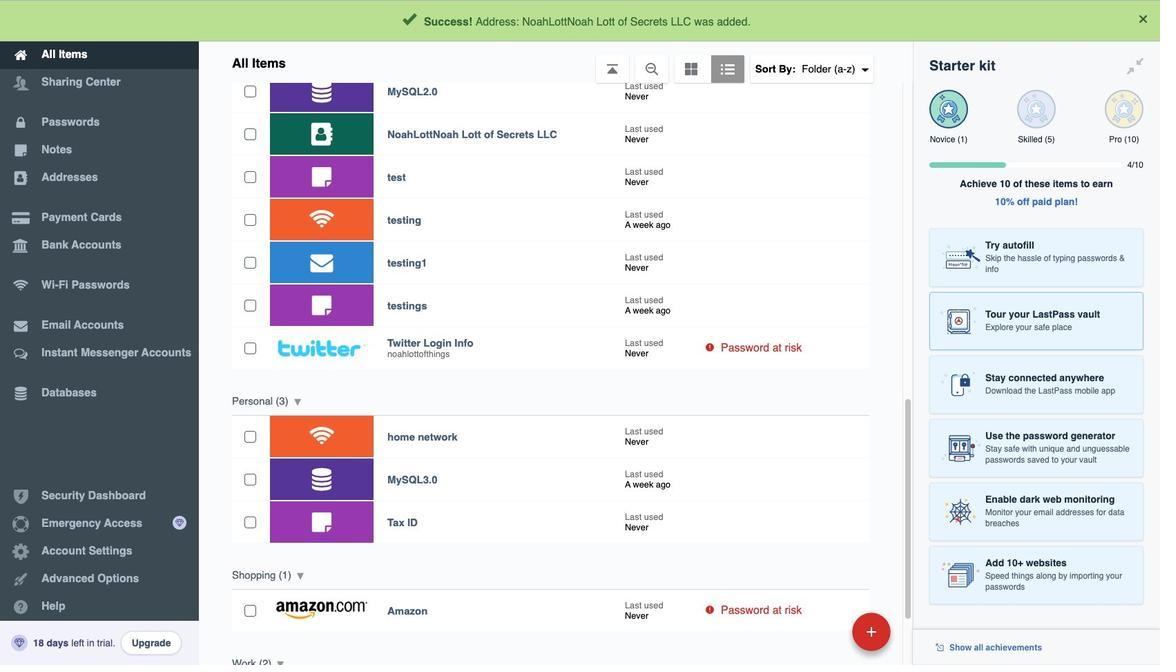 Task type: describe. For each thing, give the bounding box(es) containing it.
Search search field
[[333, 6, 885, 36]]

search my vault text field
[[333, 6, 885, 36]]

new item element
[[758, 612, 896, 652]]



Task type: locate. For each thing, give the bounding box(es) containing it.
alert
[[0, 0, 1161, 41]]

vault options navigation
[[199, 41, 913, 83]]

new item navigation
[[758, 609, 900, 665]]

main navigation navigation
[[0, 0, 199, 665]]



Task type: vqa. For each thing, say whether or not it's contained in the screenshot.
'New item' NAVIGATION at the bottom
yes



